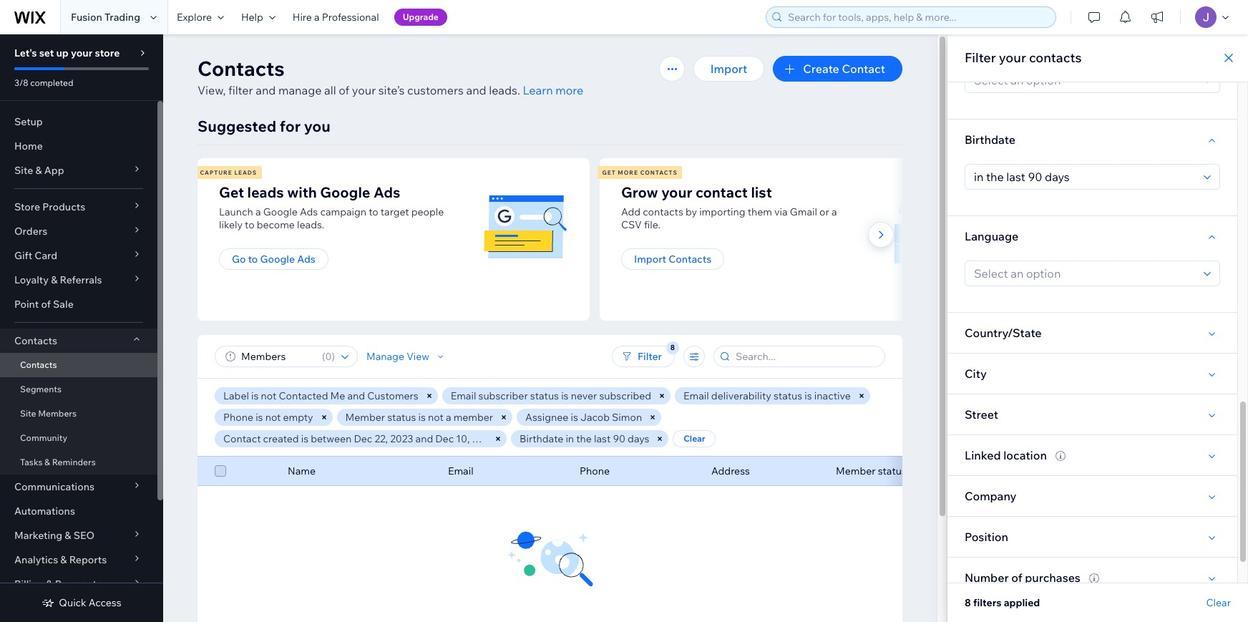 Task type: locate. For each thing, give the bounding box(es) containing it.
assignee
[[526, 411, 569, 424]]

2 vertical spatial select an option field
[[970, 261, 1200, 286]]

leads
[[234, 169, 257, 176]]

Unsaved view field
[[237, 346, 318, 367]]

0 vertical spatial site
[[14, 164, 33, 177]]

dec left 10, on the left of page
[[436, 432, 454, 445]]

0 vertical spatial birthdate
[[965, 132, 1016, 147]]

1 vertical spatial clear
[[1207, 596, 1231, 609]]

select an option field for birthdate
[[970, 165, 1200, 189]]

not for contacted
[[261, 389, 277, 402]]

label is not contacted me and customers
[[223, 389, 419, 402]]

capture leads
[[200, 169, 257, 176]]

member for member status is not a member
[[345, 411, 385, 424]]

1 horizontal spatial of
[[339, 83, 350, 97]]

create
[[803, 62, 840, 76]]

1 horizontal spatial dec
[[436, 432, 454, 445]]

contacts view, filter and manage all of your site's customers and leads. learn more
[[198, 56, 584, 97]]

member for member status
[[836, 465, 876, 477]]

status
[[530, 389, 559, 402], [774, 389, 803, 402], [387, 411, 416, 424], [878, 465, 907, 477]]

referrals
[[60, 273, 102, 286]]

store
[[14, 200, 40, 213]]

0 horizontal spatial leads.
[[297, 218, 324, 231]]

people
[[411, 205, 444, 218]]

ads
[[374, 183, 400, 201], [300, 205, 318, 218], [297, 253, 316, 266]]

grow
[[621, 183, 658, 201]]

suggested
[[198, 117, 276, 135]]

site & app button
[[0, 158, 157, 183]]

1 vertical spatial import
[[634, 253, 667, 266]]

0 horizontal spatial import
[[634, 253, 667, 266]]

1 vertical spatial select an option field
[[970, 165, 1200, 189]]

filter
[[228, 83, 253, 97]]

0 horizontal spatial of
[[41, 298, 51, 311]]

phone down label
[[223, 411, 253, 424]]

is
[[251, 389, 259, 402], [561, 389, 569, 402], [805, 389, 812, 402], [256, 411, 263, 424], [418, 411, 426, 424], [571, 411, 578, 424], [301, 432, 309, 445]]

go to google ads button
[[219, 248, 328, 270]]

contacts inside dropdown button
[[14, 334, 57, 347]]

contacts down by
[[669, 253, 712, 266]]

help button
[[233, 0, 284, 34]]

target
[[381, 205, 409, 218]]

contact down phone is not empty
[[223, 432, 261, 445]]

1 horizontal spatial phone
[[580, 465, 610, 477]]

leads
[[247, 183, 284, 201]]

email
[[451, 389, 476, 402], [684, 389, 709, 402], [448, 465, 474, 477]]

2 vertical spatial google
[[260, 253, 295, 266]]

label
[[223, 389, 249, 402]]

1 vertical spatial of
[[41, 298, 51, 311]]

contacts inside contacts view, filter and manage all of your site's customers and leads. learn more
[[198, 56, 285, 81]]

import
[[711, 62, 748, 76], [634, 253, 667, 266]]

Search for tools, apps, help & more... field
[[784, 7, 1052, 27]]

orders
[[14, 225, 47, 238]]

1 2023 from the left
[[390, 432, 413, 445]]

contacts down point of sale
[[14, 334, 57, 347]]

google down leads
[[263, 205, 298, 218]]

a down leads
[[256, 205, 261, 218]]

of right all
[[339, 83, 350, 97]]

0 horizontal spatial filter
[[638, 350, 662, 363]]

0 vertical spatial filter
[[965, 49, 996, 66]]

list
[[195, 158, 998, 321]]

leads. left learn
[[489, 83, 520, 97]]

is left never
[[561, 389, 569, 402]]

email left deliverability
[[684, 389, 709, 402]]

point of sale link
[[0, 292, 157, 316]]

capture
[[200, 169, 232, 176]]

1 horizontal spatial import
[[711, 62, 748, 76]]

email for email subscriber status is never subscribed
[[451, 389, 476, 402]]

& left the seo
[[65, 529, 71, 542]]

1 vertical spatial member
[[836, 465, 876, 477]]

a inside grow your contact list add contacts by importing them via gmail or a csv file.
[[832, 205, 837, 218]]

site & app
[[14, 164, 64, 177]]

of up applied
[[1012, 571, 1023, 585]]

import contacts
[[634, 253, 712, 266]]

0 vertical spatial contacts
[[1029, 49, 1082, 66]]

filter
[[965, 49, 996, 66], [638, 350, 662, 363]]

2023 right 10, on the left of page
[[472, 432, 495, 445]]

linked
[[965, 448, 1001, 462]]

site for site & app
[[14, 164, 33, 177]]

1 horizontal spatial member
[[836, 465, 876, 477]]

of left sale
[[41, 298, 51, 311]]

store
[[95, 47, 120, 59]]

contacted
[[279, 389, 328, 402]]

0 horizontal spatial member
[[345, 411, 385, 424]]

0 vertical spatial clear button
[[673, 430, 716, 447]]

communications button
[[0, 475, 157, 499]]

filter button
[[612, 346, 675, 367]]

& right tasks
[[44, 457, 50, 467]]

1 vertical spatial leads.
[[297, 218, 324, 231]]

to right 'go'
[[248, 253, 258, 266]]

get leads with google ads launch a google ads campaign to target people likely to become leads.
[[219, 183, 444, 231]]

quick access
[[59, 596, 121, 609]]

hire
[[293, 11, 312, 24]]

automations link
[[0, 499, 157, 523]]

launch
[[219, 205, 253, 218]]

site down home at top
[[14, 164, 33, 177]]

with
[[287, 183, 317, 201]]

site inside site & app dropdown button
[[14, 164, 33, 177]]

analytics & reports button
[[0, 548, 157, 572]]

& right billing
[[46, 578, 53, 591]]

0 vertical spatial of
[[339, 83, 350, 97]]

& for marketing
[[65, 529, 71, 542]]

0 vertical spatial import
[[711, 62, 748, 76]]

1 horizontal spatial leads.
[[489, 83, 520, 97]]

10,
[[456, 432, 470, 445]]

is down customers in the left of the page
[[418, 411, 426, 424]]

0 vertical spatial leads.
[[489, 83, 520, 97]]

birthdate for birthdate
[[965, 132, 1016, 147]]

is down "empty"
[[301, 432, 309, 445]]

manage
[[278, 83, 322, 97]]

email for email deliverability status is inactive
[[684, 389, 709, 402]]

sidebar element
[[0, 34, 163, 622]]

1 horizontal spatial contact
[[842, 62, 886, 76]]

1 horizontal spatial filter
[[965, 49, 996, 66]]

1 select an option field from the top
[[970, 68, 1200, 92]]

contacts inside grow your contact list add contacts by importing them via gmail or a csv file.
[[643, 205, 684, 218]]

site inside site members link
[[20, 408, 36, 419]]

contacts up "segments" at bottom left
[[20, 359, 57, 370]]

not up 'created'
[[265, 411, 281, 424]]

& inside popup button
[[60, 553, 67, 566]]

trading
[[104, 11, 140, 24]]

view,
[[198, 83, 226, 97]]

ads down with
[[300, 205, 318, 218]]

2 vertical spatial of
[[1012, 571, 1023, 585]]

& for tasks
[[44, 457, 50, 467]]

google up the 'campaign'
[[320, 183, 370, 201]]

0 vertical spatial member
[[345, 411, 385, 424]]

contacts up 'filter'
[[198, 56, 285, 81]]

0 horizontal spatial clear button
[[673, 430, 716, 447]]

Select an option field
[[970, 68, 1200, 92], [970, 165, 1200, 189], [970, 261, 1200, 286]]

your
[[71, 47, 93, 59], [999, 49, 1026, 66], [352, 83, 376, 97], [662, 183, 693, 201]]

2 select an option field from the top
[[970, 165, 1200, 189]]

2 horizontal spatial of
[[1012, 571, 1023, 585]]

1 vertical spatial google
[[263, 205, 298, 218]]

to inside 'button'
[[248, 253, 258, 266]]

1 vertical spatial clear button
[[1207, 596, 1231, 609]]

orders button
[[0, 219, 157, 243]]

and right 'me'
[[348, 389, 365, 402]]

& right 'loyalty'
[[51, 273, 58, 286]]

filter your contacts
[[965, 49, 1082, 66]]

communications
[[14, 480, 95, 493]]

not up phone is not empty
[[261, 389, 277, 402]]

&
[[35, 164, 42, 177], [51, 273, 58, 286], [44, 457, 50, 467], [65, 529, 71, 542], [60, 553, 67, 566], [46, 578, 53, 591]]

google
[[320, 183, 370, 201], [263, 205, 298, 218], [260, 253, 295, 266]]

loyalty
[[14, 273, 49, 286]]

1 vertical spatial contacts
[[643, 205, 684, 218]]

ads up target
[[374, 183, 400, 201]]

0 horizontal spatial phone
[[223, 411, 253, 424]]

create contact
[[803, 62, 886, 76]]

birthdate for birthdate in the last 90 days
[[520, 432, 564, 445]]

contact right create
[[842, 62, 886, 76]]

importing
[[700, 205, 746, 218]]

not for empty
[[265, 411, 281, 424]]

analytics
[[14, 553, 58, 566]]

a right or
[[832, 205, 837, 218]]

community
[[20, 432, 67, 443]]

2 vertical spatial ads
[[297, 253, 316, 266]]

assignee is jacob simon
[[526, 411, 642, 424]]

0 horizontal spatial contact
[[223, 432, 261, 445]]

0 horizontal spatial contacts
[[643, 205, 684, 218]]

email down 10, on the left of page
[[448, 465, 474, 477]]

ads down get leads with google ads launch a google ads campaign to target people likely to become leads.
[[297, 253, 316, 266]]

let's
[[14, 47, 37, 59]]

0 vertical spatial contact
[[842, 62, 886, 76]]

1 vertical spatial birthdate
[[520, 432, 564, 445]]

dec left 22,
[[354, 432, 372, 445]]

google inside go to google ads 'button'
[[260, 253, 295, 266]]

& left reports
[[60, 553, 67, 566]]

marketing & seo button
[[0, 523, 157, 548]]

member
[[345, 411, 385, 424], [836, 465, 876, 477]]

jacob
[[581, 411, 610, 424]]

leads. down with
[[297, 218, 324, 231]]

contact
[[696, 183, 748, 201]]

2 2023 from the left
[[472, 432, 495, 445]]

0 horizontal spatial birthdate
[[520, 432, 564, 445]]

3 select an option field from the top
[[970, 261, 1200, 286]]

analytics & reports
[[14, 553, 107, 566]]

setup
[[14, 115, 43, 128]]

1 vertical spatial filter
[[638, 350, 662, 363]]

phone for phone
[[580, 465, 610, 477]]

and right 'filter'
[[256, 83, 276, 97]]

fusion trading
[[71, 11, 140, 24]]

2023 right 22,
[[390, 432, 413, 445]]

completed
[[30, 77, 73, 88]]

is right label
[[251, 389, 259, 402]]

site members link
[[0, 402, 157, 426]]

of inside sidebar element
[[41, 298, 51, 311]]

card
[[35, 249, 57, 262]]

3/8 completed
[[14, 77, 73, 88]]

& left app
[[35, 164, 42, 177]]

0 vertical spatial phone
[[223, 411, 253, 424]]

0 vertical spatial select an option field
[[970, 68, 1200, 92]]

google down become on the top left of page
[[260, 253, 295, 266]]

1 vertical spatial phone
[[580, 465, 610, 477]]

phone
[[223, 411, 253, 424], [580, 465, 610, 477]]

number of purchases
[[965, 571, 1081, 585]]

0 horizontal spatial dec
[[354, 432, 372, 445]]

& for loyalty
[[51, 273, 58, 286]]

leads.
[[489, 83, 520, 97], [297, 218, 324, 231]]

email deliverability status is inactive
[[684, 389, 851, 402]]

1 vertical spatial contact
[[223, 432, 261, 445]]

1 horizontal spatial birthdate
[[965, 132, 1016, 147]]

email subscriber status is never subscribed
[[451, 389, 652, 402]]

them
[[748, 205, 772, 218]]

site down "segments" at bottom left
[[20, 408, 36, 419]]

let's set up your store
[[14, 47, 120, 59]]

1 horizontal spatial 2023
[[472, 432, 495, 445]]

automations
[[14, 505, 75, 518]]

0 horizontal spatial clear
[[684, 433, 706, 444]]

None checkbox
[[215, 462, 226, 480]]

filter inside "button"
[[638, 350, 662, 363]]

1 vertical spatial site
[[20, 408, 36, 419]]

more
[[556, 83, 584, 97]]

member
[[454, 411, 493, 424]]

site
[[14, 164, 33, 177], [20, 408, 36, 419]]

is left inactive
[[805, 389, 812, 402]]

grow your contact list add contacts by importing them via gmail or a csv file.
[[621, 183, 837, 231]]

location
[[1004, 448, 1047, 462]]

0 horizontal spatial 2023
[[390, 432, 413, 445]]

3/8
[[14, 77, 28, 88]]

phone down last
[[580, 465, 610, 477]]

leads. inside get leads with google ads launch a google ads campaign to target people likely to become leads.
[[297, 218, 324, 231]]

email up member on the left
[[451, 389, 476, 402]]

empty
[[283, 411, 313, 424]]



Task type: describe. For each thing, give the bounding box(es) containing it.
me
[[330, 389, 345, 402]]

quick access button
[[42, 596, 121, 609]]

gift
[[14, 249, 32, 262]]

1 dec from the left
[[354, 432, 372, 445]]

reports
[[69, 553, 107, 566]]

22,
[[375, 432, 388, 445]]

seo
[[74, 529, 95, 542]]

import for import contacts
[[634, 253, 667, 266]]

a right hire
[[314, 11, 320, 24]]

contacts link
[[0, 353, 157, 377]]

linked location
[[965, 448, 1047, 462]]

language
[[965, 229, 1019, 243]]

explore
[[177, 11, 212, 24]]

all
[[324, 83, 336, 97]]

billing & payments
[[14, 578, 102, 591]]

deliverability
[[711, 389, 772, 402]]

0 vertical spatial ads
[[374, 183, 400, 201]]

never
[[571, 389, 597, 402]]

8 filters applied
[[965, 596, 1040, 609]]

filter for filter
[[638, 350, 662, 363]]

created
[[263, 432, 299, 445]]

( 0 )
[[322, 350, 335, 363]]

list
[[751, 183, 772, 201]]

marketing
[[14, 529, 62, 542]]

phone is not empty
[[223, 411, 313, 424]]

setup link
[[0, 110, 157, 134]]

simon
[[612, 411, 642, 424]]

and down member status is not a member
[[416, 432, 433, 445]]

site members
[[20, 408, 77, 419]]

1 vertical spatial ads
[[300, 205, 318, 218]]

days
[[628, 432, 650, 445]]

filter for filter your contacts
[[965, 49, 996, 66]]

import for import
[[711, 62, 748, 76]]

between
[[311, 432, 352, 445]]

likely
[[219, 218, 243, 231]]

point of sale
[[14, 298, 74, 311]]

via
[[775, 205, 788, 218]]

0
[[325, 350, 332, 363]]

site's
[[379, 83, 405, 97]]

store products
[[14, 200, 85, 213]]

a left member on the left
[[446, 411, 451, 424]]

your inside grow your contact list add contacts by importing them via gmail or a csv file.
[[662, 183, 693, 201]]

fusion
[[71, 11, 102, 24]]

get
[[602, 169, 616, 176]]

site for site members
[[20, 408, 36, 419]]

members
[[38, 408, 77, 419]]

get more contacts
[[602, 169, 678, 176]]

app
[[44, 164, 64, 177]]

0 vertical spatial clear
[[684, 433, 706, 444]]

professional
[[322, 11, 379, 24]]

products
[[42, 200, 85, 213]]

your inside sidebar element
[[71, 47, 93, 59]]

select an option field for language
[[970, 261, 1200, 286]]

inactive
[[815, 389, 851, 402]]

view
[[407, 350, 430, 363]]

1 horizontal spatial clear
[[1207, 596, 1231, 609]]

list containing get leads with google ads
[[195, 158, 998, 321]]

reminders
[[52, 457, 96, 467]]

marketing & seo
[[14, 529, 95, 542]]

help
[[241, 11, 263, 24]]

filters
[[974, 596, 1002, 609]]

of for point of sale
[[41, 298, 51, 311]]

& for analytics
[[60, 553, 67, 566]]

your inside contacts view, filter and manage all of your site's customers and leads. learn more
[[352, 83, 376, 97]]

0 vertical spatial google
[[320, 183, 370, 201]]

purchases
[[1025, 571, 1081, 585]]

payments
[[55, 578, 102, 591]]

member status is not a member
[[345, 411, 493, 424]]

address
[[712, 465, 750, 477]]

Search... field
[[732, 346, 881, 367]]

hire a professional
[[293, 11, 379, 24]]

up
[[56, 47, 69, 59]]

upgrade button
[[394, 9, 447, 26]]

phone for phone is not empty
[[223, 411, 253, 424]]

add
[[621, 205, 641, 218]]

member status
[[836, 465, 907, 477]]

contact inside button
[[842, 62, 886, 76]]

is left "jacob"
[[571, 411, 578, 424]]

quick
[[59, 596, 86, 609]]

leads. inside contacts view, filter and manage all of your site's customers and leads. learn more
[[489, 83, 520, 97]]

create contact button
[[773, 56, 903, 82]]

& for billing
[[46, 578, 53, 591]]

tasks & reminders link
[[0, 450, 157, 475]]

2 dec from the left
[[436, 432, 454, 445]]

for
[[280, 117, 301, 135]]

suggested for you
[[198, 117, 331, 135]]

you
[[304, 117, 331, 135]]

subscribed
[[599, 389, 652, 402]]

and right the customers
[[466, 83, 487, 97]]

a inside get leads with google ads launch a google ads campaign to target people likely to become leads.
[[256, 205, 261, 218]]

& for site
[[35, 164, 42, 177]]

customers
[[367, 389, 419, 402]]

import contacts button
[[621, 248, 725, 270]]

point
[[14, 298, 39, 311]]

loyalty & referrals button
[[0, 268, 157, 292]]

to left target
[[369, 205, 378, 218]]

import button
[[694, 56, 765, 82]]

go to google ads
[[232, 253, 316, 266]]

to right likely
[[245, 218, 255, 231]]

go
[[232, 253, 246, 266]]

ads inside 'button'
[[297, 253, 316, 266]]

of inside contacts view, filter and manage all of your site's customers and leads. learn more
[[339, 83, 350, 97]]

gift card
[[14, 249, 57, 262]]

1 horizontal spatial contacts
[[1029, 49, 1082, 66]]

of for number of purchases
[[1012, 571, 1023, 585]]

not left member on the left
[[428, 411, 444, 424]]

in
[[566, 432, 574, 445]]

set
[[39, 47, 54, 59]]

contact created is between dec 22, 2023 and dec 10, 2023
[[223, 432, 495, 445]]

1 horizontal spatial clear button
[[1207, 596, 1231, 609]]

csv
[[621, 218, 642, 231]]

manage
[[367, 350, 404, 363]]

store products button
[[0, 195, 157, 219]]

is left "empty"
[[256, 411, 263, 424]]

more
[[618, 169, 638, 176]]

home
[[14, 140, 43, 152]]

contacts inside button
[[669, 253, 712, 266]]

(
[[322, 350, 325, 363]]



Task type: vqa. For each thing, say whether or not it's contained in the screenshot.
GROW
yes



